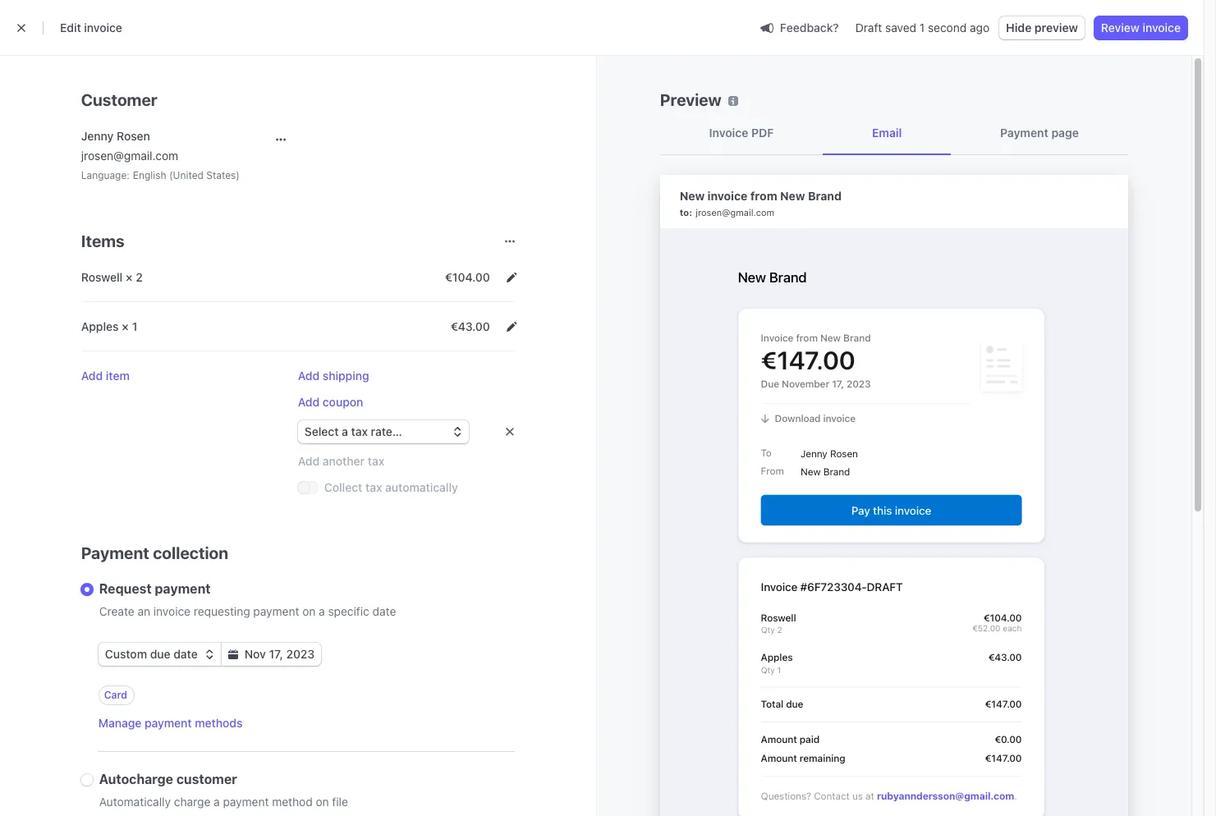 Task type: vqa. For each thing, say whether or not it's contained in the screenshot.
saved 1
yes



Task type: locate. For each thing, give the bounding box(es) containing it.
0 horizontal spatial svg image
[[204, 650, 214, 660]]

english
[[133, 169, 167, 182]]

tax inside dropdown button
[[351, 425, 368, 439]]

0 horizontal spatial payment
[[81, 544, 149, 563]]

select
[[305, 425, 339, 439]]

jrosen@gmail.com inside the jenny rosen jrosen@gmail.com language: english (united states)
[[81, 149, 178, 163]]

card
[[104, 689, 127, 702]]

1 vertical spatial svg image
[[507, 322, 517, 332]]

1 horizontal spatial svg image
[[507, 322, 517, 332]]

brand
[[809, 189, 842, 203]]

1 vertical spatial payment
[[81, 544, 149, 563]]

invoice
[[84, 21, 122, 35], [1143, 21, 1182, 35], [708, 189, 748, 203], [154, 605, 191, 619]]

coupon
[[323, 395, 363, 409]]

tax right collect
[[366, 481, 382, 495]]

tab list containing invoice pdf
[[660, 112, 1129, 155]]

on left specific
[[303, 605, 316, 619]]

items
[[81, 232, 125, 251]]

payment right manage on the bottom left of page
[[145, 717, 192, 730]]

from
[[751, 189, 778, 203]]

jrosen@gmail.com down the 'from'
[[696, 207, 775, 218]]

specific
[[328, 605, 370, 619]]

1 vertical spatial 1
[[132, 320, 137, 334]]

tax left rate…
[[351, 425, 368, 439]]

payment inside button
[[145, 717, 192, 730]]

payment up the request
[[81, 544, 149, 563]]

1 horizontal spatial payment
[[1001, 126, 1049, 140]]

0 vertical spatial jrosen@gmail.com
[[81, 149, 178, 163]]

2 vertical spatial a
[[214, 795, 220, 809]]

hide preview button
[[1000, 16, 1085, 39]]

date inside request payment create an invoice requesting payment on a specific date
[[373, 605, 396, 619]]

1 for ×
[[132, 320, 137, 334]]

ago
[[970, 21, 990, 35]]

review invoice button
[[1095, 16, 1188, 39]]

svg image inside the nov 17, 2023 button
[[228, 650, 238, 660]]

on inside request payment create an invoice requesting payment on a specific date
[[303, 605, 316, 619]]

edit invoice
[[60, 21, 122, 35]]

new
[[680, 189, 705, 203], [781, 189, 806, 203]]

1 horizontal spatial a
[[319, 605, 325, 619]]

×
[[126, 270, 133, 284], [122, 320, 129, 334]]

invoice left the 'from'
[[708, 189, 748, 203]]

1 vertical spatial ×
[[122, 320, 129, 334]]

date right specific
[[373, 605, 396, 619]]

svg image inside custom due date popup button
[[204, 650, 214, 660]]

× left 2
[[126, 270, 133, 284]]

× right apples on the top left of page
[[122, 320, 129, 334]]

jrosen@gmail.com
[[81, 149, 178, 163], [696, 207, 775, 218]]

a inside request payment create an invoice requesting payment on a specific date
[[319, 605, 325, 619]]

1 horizontal spatial new
[[781, 189, 806, 203]]

new right the 'from'
[[781, 189, 806, 203]]

add item button
[[81, 368, 130, 385]]

a left specific
[[319, 605, 325, 619]]

0 horizontal spatial svg image
[[276, 135, 286, 145]]

1 right apples on the top left of page
[[132, 320, 137, 334]]

customer
[[81, 90, 158, 109]]

1 right saved on the right of the page
[[920, 21, 925, 35]]

invoice right an
[[154, 605, 191, 619]]

custom
[[105, 647, 147, 661]]

payment for payment page
[[1001, 126, 1049, 140]]

0 horizontal spatial new
[[680, 189, 705, 203]]

payment left page
[[1001, 126, 1049, 140]]

automatically
[[385, 481, 458, 495]]

rate…
[[371, 425, 402, 439]]

1 vertical spatial a
[[319, 605, 325, 619]]

1 vertical spatial date
[[174, 647, 198, 661]]

invoice inside new invoice from new brand to : jrosen@gmail.com
[[708, 189, 748, 203]]

payment inside tab list
[[1001, 126, 1049, 140]]

tab list
[[660, 112, 1129, 155]]

invoice for edit
[[84, 21, 122, 35]]

payment down customer
[[223, 795, 269, 809]]

17,
[[269, 647, 283, 661]]

on left file
[[316, 795, 329, 809]]

svg image
[[507, 273, 517, 283], [204, 650, 214, 660], [228, 650, 238, 660]]

a right the select
[[342, 425, 348, 439]]

invoice pdf
[[710, 126, 774, 140]]

€104.00
[[445, 270, 490, 284]]

svg image right €104.00 at the left top of page
[[507, 273, 517, 283]]

payment page
[[1001, 126, 1080, 140]]

1 horizontal spatial 1
[[920, 21, 925, 35]]

hide preview
[[1007, 21, 1079, 35]]

0 vertical spatial on
[[303, 605, 316, 619]]

jrosen@gmail.com down rosen
[[81, 149, 178, 163]]

0 horizontal spatial a
[[214, 795, 220, 809]]

add up add coupon
[[298, 369, 320, 383]]

0 vertical spatial payment
[[1001, 126, 1049, 140]]

0 horizontal spatial jrosen@gmail.com
[[81, 149, 178, 163]]

payment
[[155, 582, 211, 597], [253, 605, 299, 619], [145, 717, 192, 730], [223, 795, 269, 809]]

shipping
[[323, 369, 369, 383]]

1 vertical spatial on
[[316, 795, 329, 809]]

add shipping
[[298, 369, 369, 383]]

add for customer
[[81, 369, 103, 383]]

select a tax rate…
[[305, 425, 402, 439]]

add left item
[[81, 369, 103, 383]]

svg image down requesting on the left of page
[[204, 650, 214, 660]]

date
[[373, 605, 396, 619], [174, 647, 198, 661]]

0 vertical spatial svg image
[[276, 135, 286, 145]]

manage payment methods
[[98, 717, 243, 730]]

1 horizontal spatial jrosen@gmail.com
[[696, 207, 775, 218]]

invoice right review
[[1143, 21, 1182, 35]]

tax
[[351, 425, 368, 439], [366, 481, 382, 495]]

invoice right edit at the left top of page
[[84, 21, 122, 35]]

date right due
[[174, 647, 198, 661]]

0 vertical spatial a
[[342, 425, 348, 439]]

0 vertical spatial date
[[373, 605, 396, 619]]

svg image for apples
[[507, 322, 517, 332]]

add for items
[[298, 369, 320, 383]]

file
[[332, 795, 348, 809]]

rosen
[[117, 129, 150, 143]]

0 horizontal spatial 1
[[132, 320, 137, 334]]

1
[[920, 21, 925, 35], [132, 320, 137, 334]]

requesting
[[194, 605, 250, 619]]

nov
[[245, 647, 266, 661]]

request
[[99, 582, 152, 597]]

apples
[[81, 320, 119, 334]]

svg image left nov
[[228, 650, 238, 660]]

to
[[680, 207, 690, 218]]

2 new from the left
[[781, 189, 806, 203]]

custom due date button
[[98, 643, 221, 666]]

on
[[303, 605, 316, 619], [316, 795, 329, 809]]

0 vertical spatial tax
[[351, 425, 368, 439]]

0 vertical spatial 1
[[920, 21, 925, 35]]

1 horizontal spatial svg image
[[228, 650, 238, 660]]

0 vertical spatial ×
[[126, 270, 133, 284]]

:
[[690, 207, 693, 218]]

1 vertical spatial jrosen@gmail.com
[[696, 207, 775, 218]]

page
[[1052, 126, 1080, 140]]

× for roswell
[[126, 270, 133, 284]]

invoice inside request payment create an invoice requesting payment on a specific date
[[154, 605, 191, 619]]

payment collection
[[81, 544, 229, 563]]

item
[[106, 369, 130, 383]]

jenny rosen jrosen@gmail.com language: english (united states)
[[81, 129, 240, 182]]

request payment create an invoice requesting payment on a specific date
[[99, 582, 396, 619]]

draft saved 1 second ago
[[856, 21, 990, 35]]

add
[[81, 369, 103, 383], [298, 369, 320, 383], [298, 395, 320, 409]]

on inside autocharge customer automatically charge a payment method on file
[[316, 795, 329, 809]]

new up ':' on the right of the page
[[680, 189, 705, 203]]

feedback? button
[[754, 16, 846, 39]]

0 horizontal spatial date
[[174, 647, 198, 661]]

roswell
[[81, 270, 123, 284]]

2 horizontal spatial a
[[342, 425, 348, 439]]

svg image
[[276, 135, 286, 145], [507, 322, 517, 332]]

invoice inside button
[[1143, 21, 1182, 35]]

payment
[[1001, 126, 1049, 140], [81, 544, 149, 563]]

date inside popup button
[[174, 647, 198, 661]]

1 horizontal spatial date
[[373, 605, 396, 619]]

email
[[873, 126, 902, 140]]

a
[[342, 425, 348, 439], [319, 605, 325, 619], [214, 795, 220, 809]]

a right charge
[[214, 795, 220, 809]]



Task type: describe. For each thing, give the bounding box(es) containing it.
automatically
[[99, 795, 171, 809]]

select a tax rate… button
[[298, 421, 469, 444]]

preview
[[1035, 21, 1079, 35]]

manage
[[98, 717, 142, 730]]

hide
[[1007, 21, 1032, 35]]

preview
[[660, 90, 722, 109]]

2 horizontal spatial svg image
[[507, 273, 517, 283]]

on for customer
[[316, 795, 329, 809]]

add coupon button
[[298, 394, 363, 411]]

(united
[[169, 169, 204, 182]]

2
[[136, 270, 143, 284]]

language:
[[81, 169, 130, 182]]

add up the select
[[298, 395, 320, 409]]

pdf
[[752, 126, 774, 140]]

1 vertical spatial tax
[[366, 481, 382, 495]]

charge
[[174, 795, 211, 809]]

new invoice from new brand to : jrosen@gmail.com
[[680, 189, 842, 218]]

customer
[[177, 772, 237, 787]]

payment inside autocharge customer automatically charge a payment method on file
[[223, 795, 269, 809]]

saved
[[886, 21, 917, 35]]

× for apples
[[122, 320, 129, 334]]

€43.00
[[451, 320, 490, 334]]

1 new from the left
[[680, 189, 705, 203]]

svg image for custom due date
[[204, 650, 214, 660]]

review
[[1102, 21, 1140, 35]]

due
[[150, 647, 171, 661]]

edit
[[60, 21, 81, 35]]

second
[[928, 21, 967, 35]]

review invoice
[[1102, 21, 1182, 35]]

feedback?
[[780, 20, 840, 34]]

a inside select a tax rate… dropdown button
[[342, 425, 348, 439]]

add coupon
[[298, 395, 363, 409]]

1 for saved
[[920, 21, 925, 35]]

an
[[138, 605, 150, 619]]

invoice
[[710, 126, 749, 140]]

nov 17, 2023 button
[[222, 643, 321, 666]]

collect tax automatically
[[324, 481, 458, 495]]

payment down collection
[[155, 582, 211, 597]]

jrosen@gmail.com inside new invoice from new brand to : jrosen@gmail.com
[[696, 207, 775, 218]]

method
[[272, 795, 313, 809]]

draft
[[856, 21, 883, 35]]

roswell × 2
[[81, 270, 143, 284]]

collect
[[324, 481, 363, 495]]

custom due date
[[105, 647, 198, 661]]

apples × 1
[[81, 320, 137, 334]]

invoice for new
[[708, 189, 748, 203]]

autocharge
[[99, 772, 173, 787]]

autocharge customer automatically charge a payment method on file
[[99, 772, 348, 809]]

invoice for review
[[1143, 21, 1182, 35]]

manage payment methods button
[[98, 716, 243, 732]]

create
[[99, 605, 135, 619]]

payment up 17,
[[253, 605, 299, 619]]

jenny
[[81, 129, 114, 143]]

add item
[[81, 369, 130, 383]]

a inside autocharge customer automatically charge a payment method on file
[[214, 795, 220, 809]]

on for payment
[[303, 605, 316, 619]]

2023
[[286, 647, 315, 661]]

add shipping button
[[298, 368, 369, 385]]

svg image for customer
[[276, 135, 286, 145]]

states)
[[206, 169, 240, 182]]

methods
[[195, 717, 243, 730]]

nov 17, 2023
[[245, 647, 315, 661]]

payment for payment collection
[[81, 544, 149, 563]]

svg image for nov 17, 2023
[[228, 650, 238, 660]]

collection
[[153, 544, 229, 563]]



